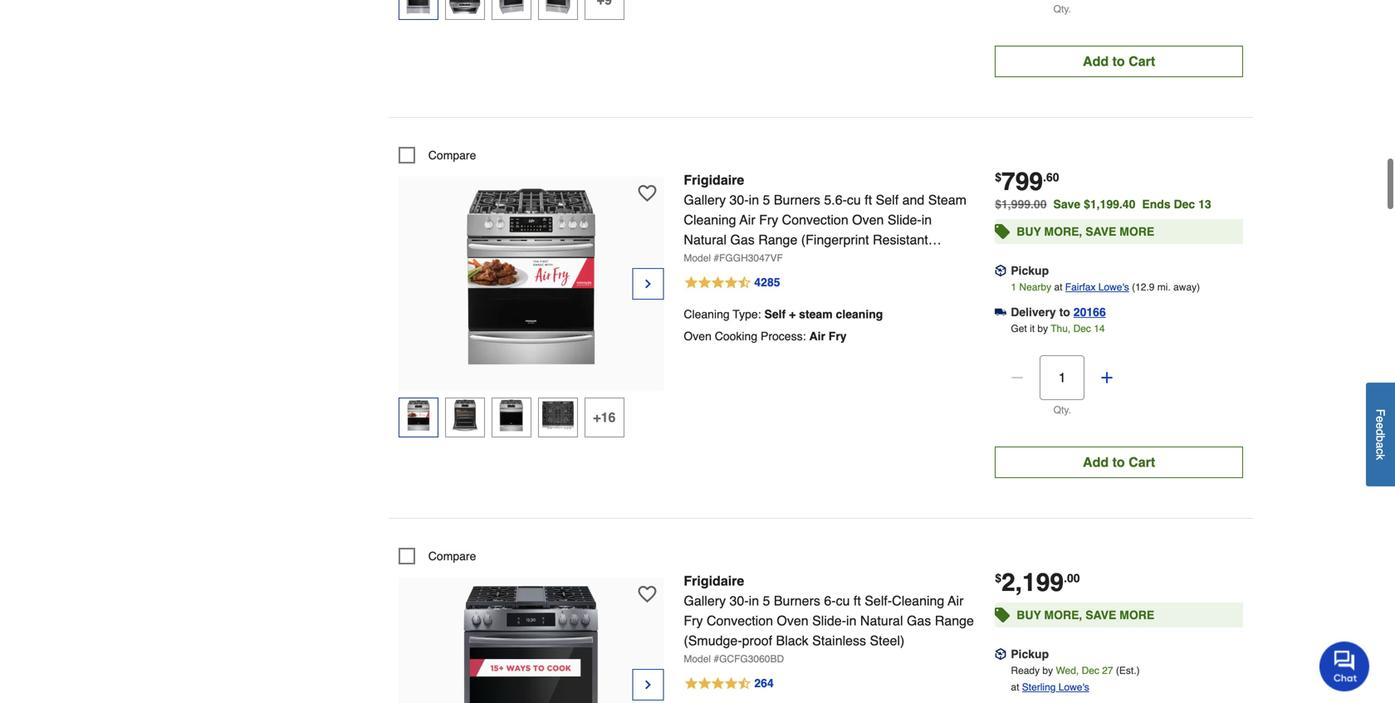 Task type: describe. For each thing, give the bounding box(es) containing it.
dec inside ready by wed, dec 27 (est.) at sterling lowe's
[[1082, 665, 1099, 677]]

ends dec 13 element
[[1142, 198, 1218, 211]]

f
[[1374, 409, 1387, 416]]

sterling lowe's button
[[1022, 679, 1089, 696]]

cooking
[[715, 330, 757, 343]]

cu for 6-
[[836, 593, 850, 609]]

2 chevron right image from the top
[[641, 677, 655, 693]]

0 vertical spatial by
[[1038, 323, 1048, 335]]

5.6-
[[824, 192, 847, 208]]

$1,999.00
[[995, 198, 1047, 211]]

1 horizontal spatial lowe's
[[1099, 281, 1129, 293]]

f e e d b a c k button
[[1366, 383, 1395, 487]]

heart outline image
[[638, 184, 656, 203]]

model inside 'frigidaire gallery 30-in 5 burners 6-cu ft self-cleaning air fry convection oven slide-in natural gas range (smudge-proof black stainless steel) model # gcfg3060bd'
[[684, 653, 711, 665]]

and
[[902, 192, 925, 208]]

$ 799 .60
[[995, 167, 1059, 196]]

sterling
[[1022, 682, 1056, 693]]

cleaning type: self + steam cleaning
[[684, 308, 883, 321]]

1 vertical spatial cleaning
[[684, 308, 730, 321]]

(fingerprint
[[801, 232, 869, 247]]

truck filled image
[[995, 307, 1007, 318]]

buy more, save more for gallery 30-in 5 burners 5.6-cu ft self and steam cleaning air fry convection oven slide-in natural gas range (fingerprint resistant stainless steel)
[[1017, 225, 1154, 238]]

ft for self
[[865, 192, 872, 208]]

nearby
[[1019, 281, 1051, 293]]

stainless inside 'frigidaire gallery 30-in 5 burners 5.6-cu ft self and steam cleaning air fry convection oven slide-in natural gas range (fingerprint resistant stainless steel)'
[[684, 252, 738, 267]]

get
[[1011, 323, 1027, 335]]

fairfax lowe's button
[[1065, 279, 1129, 296]]

to for 1st add to cart button from the bottom
[[1112, 455, 1125, 470]]

plus image
[[1099, 369, 1115, 386]]

gallery for cleaning
[[684, 192, 726, 208]]

buy more, save more for gallery 30-in 5 burners 6-cu ft self-cleaning air fry convection oven slide-in natural gas range (smudge-proof black stainless steel)
[[1017, 609, 1154, 622]]

27
[[1102, 665, 1113, 677]]

savings save $1,199.40 element
[[1053, 198, 1218, 211]]

1 qty. from the top
[[1054, 3, 1071, 15]]

$ for 2,199
[[995, 572, 1002, 585]]

4.5 stars image for gallery 30-in 5 burners 6-cu ft self-cleaning air fry convection oven slide-in natural gas range (smudge-proof black stainless steel)
[[684, 674, 775, 694]]

gallery item 0 image for 1st chevron right image from the bottom of the page
[[440, 586, 623, 703]]

+16 button
[[584, 398, 624, 438]]

get it by thu, dec 14
[[1011, 323, 1105, 335]]

more, for gallery 30-in 5 burners 6-cu ft self-cleaning air fry convection oven slide-in natural gas range (smudge-proof black stainless steel)
[[1044, 609, 1082, 622]]

30- for air
[[730, 192, 749, 208]]

4.5 stars image for gallery 30-in 5 burners 5.6-cu ft self and steam cleaning air fry convection oven slide-in natural gas range (fingerprint resistant stainless steel)
[[684, 273, 781, 293]]

0 horizontal spatial self
[[764, 308, 786, 321]]

save for gallery 30-in 5 burners 6-cu ft self-cleaning air fry convection oven slide-in natural gas range (smudge-proof black stainless steel)
[[1086, 609, 1116, 622]]

4285 button
[[684, 273, 975, 293]]

dec for thu,
[[1073, 323, 1091, 335]]

buy for gallery 30-in 5 burners 6-cu ft self-cleaning air fry convection oven slide-in natural gas range (smudge-proof black stainless steel)
[[1017, 609, 1041, 622]]

in up 264 button
[[846, 613, 857, 629]]

burners for slide-
[[774, 593, 820, 609]]

natural inside 'frigidaire gallery 30-in 5 burners 5.6-cu ft self and steam cleaning air fry convection oven slide-in natural gas range (fingerprint resistant stainless steel)'
[[684, 232, 727, 247]]

slide- inside 'frigidaire gallery 30-in 5 burners 6-cu ft self-cleaning air fry convection oven slide-in natural gas range (smudge-proof black stainless steel) model # gcfg3060bd'
[[812, 613, 846, 629]]

1 horizontal spatial air
[[809, 330, 825, 343]]

add for 1st add to cart button from the bottom
[[1083, 455, 1109, 470]]

20166
[[1074, 306, 1106, 319]]

tag filled image
[[995, 604, 1010, 627]]

slide- inside 'frigidaire gallery 30-in 5 burners 5.6-cu ft self and steam cleaning air fry convection oven slide-in natural gas range (fingerprint resistant stainless steel)'
[[888, 212, 922, 227]]

2 horizontal spatial fry
[[829, 330, 847, 343]]

oven inside 'frigidaire gallery 30-in 5 burners 5.6-cu ft self and steam cleaning air fry convection oven slide-in natural gas range (fingerprint resistant stainless steel)'
[[852, 212, 884, 227]]

gallery for fry
[[684, 593, 726, 609]]

2 add to cart button from the top
[[995, 447, 1243, 478]]

steel) inside 'frigidaire gallery 30-in 5 burners 5.6-cu ft self and steam cleaning air fry convection oven slide-in natural gas range (fingerprint resistant stainless steel)'
[[741, 252, 776, 267]]

oven inside 'frigidaire gallery 30-in 5 burners 6-cu ft self-cleaning air fry convection oven slide-in natural gas range (smudge-proof black stainless steel) model # gcfg3060bd'
[[777, 613, 809, 629]]

self-
[[865, 593, 892, 609]]

in up proof
[[749, 593, 759, 609]]

range inside 'frigidaire gallery 30-in 5 burners 6-cu ft self-cleaning air fry convection oven slide-in natural gas range (smudge-proof black stainless steel) model # gcfg3060bd'
[[935, 613, 974, 629]]

1 add to cart button from the top
[[995, 46, 1243, 77]]

mi.
[[1157, 281, 1171, 293]]

(est.)
[[1116, 665, 1140, 677]]

c
[[1374, 449, 1387, 455]]

in up the fggh3047vf
[[749, 192, 759, 208]]

thu,
[[1051, 323, 1071, 335]]

pickup image
[[995, 649, 1007, 660]]

compare for gallery 30-in 5 burners 6-cu ft self-cleaning air fry convection oven slide-in natural gas range (smudge-proof black stainless steel)
[[428, 550, 476, 563]]

(12.9
[[1132, 281, 1155, 293]]

save for gallery 30-in 5 burners 5.6-cu ft self and steam cleaning air fry convection oven slide-in natural gas range (fingerprint resistant stainless steel)
[[1086, 225, 1116, 238]]

1 vertical spatial to
[[1059, 306, 1070, 319]]

air inside 'frigidaire gallery 30-in 5 burners 5.6-cu ft self and steam cleaning air fry convection oven slide-in natural gas range (fingerprint resistant stainless steel)'
[[740, 212, 755, 227]]

dec for ends
[[1174, 198, 1195, 211]]

(smudge-
[[684, 633, 742, 648]]

compare for gallery 30-in 5 burners 5.6-cu ft self and steam cleaning air fry convection oven slide-in natural gas range (fingerprint resistant stainless steel)
[[428, 149, 476, 162]]

steam
[[928, 192, 967, 208]]

1 # from the top
[[714, 252, 719, 264]]

30- for convection
[[730, 593, 749, 609]]

range inside 'frigidaire gallery 30-in 5 burners 5.6-cu ft self and steam cleaning air fry convection oven slide-in natural gas range (fingerprint resistant stainless steel)'
[[758, 232, 798, 247]]

air inside 'frigidaire gallery 30-in 5 burners 6-cu ft self-cleaning air fry convection oven slide-in natural gas range (smudge-proof black stainless steel) model # gcfg3060bd'
[[948, 593, 964, 609]]

14
[[1094, 323, 1105, 335]]

k
[[1374, 455, 1387, 460]]

264 button
[[684, 674, 975, 694]]

1 model from the top
[[684, 252, 711, 264]]

at inside ready by wed, dec 27 (est.) at sterling lowe's
[[1011, 682, 1019, 693]]



Task type: vqa. For each thing, say whether or not it's contained in the screenshot.
Model
yes



Task type: locate. For each thing, give the bounding box(es) containing it.
1 vertical spatial self
[[764, 308, 786, 321]]

type:
[[733, 308, 761, 321]]

resistant
[[873, 232, 928, 247]]

2 buy more, save more from the top
[[1017, 609, 1154, 622]]

1 vertical spatial natural
[[860, 613, 903, 629]]

more, down ".00"
[[1044, 609, 1082, 622]]

burners
[[774, 192, 820, 208], [774, 593, 820, 609]]

ft
[[865, 192, 872, 208], [854, 593, 861, 609]]

steel) inside 'frigidaire gallery 30-in 5 burners 6-cu ft self-cleaning air fry convection oven slide-in natural gas range (smudge-proof black stainless steel) model # gcfg3060bd'
[[870, 633, 905, 648]]

proof
[[742, 633, 772, 648]]

frigidaire for frigidaire gallery 30-in 5 burners 6-cu ft self-cleaning air fry convection oven slide-in natural gas range (smudge-proof black stainless steel) model # gcfg3060bd
[[684, 573, 744, 589]]

1 horizontal spatial convection
[[782, 212, 848, 227]]

0 vertical spatial save
[[1053, 198, 1081, 211]]

0 vertical spatial add
[[1083, 53, 1109, 69]]

ft left self-
[[854, 593, 861, 609]]

gallery inside 'frigidaire gallery 30-in 5 burners 5.6-cu ft self and steam cleaning air fry convection oven slide-in natural gas range (fingerprint resistant stainless steel)'
[[684, 192, 726, 208]]

dec left 13
[[1174, 198, 1195, 211]]

gallery item 0 image for second chevron right image from the bottom
[[440, 185, 623, 368]]

Stepper number input field with increment and decrement buttons number field
[[1040, 355, 1085, 400]]

$ inside $ 799 .60
[[995, 171, 1002, 184]]

0 horizontal spatial convection
[[707, 613, 773, 629]]

5 inside 'frigidaire gallery 30-in 5 burners 6-cu ft self-cleaning air fry convection oven slide-in natural gas range (smudge-proof black stainless steel) model # gcfg3060bd'
[[763, 593, 770, 609]]

4.5 stars image containing 4285
[[684, 273, 781, 293]]

dec left 27
[[1082, 665, 1099, 677]]

2 e from the top
[[1374, 423, 1387, 429]]

5 for fry
[[763, 192, 770, 208]]

frigidaire inside 'frigidaire gallery 30-in 5 burners 5.6-cu ft self and steam cleaning air fry convection oven slide-in natural gas range (fingerprint resistant stainless steel)'
[[684, 172, 744, 188]]

d
[[1374, 429, 1387, 436]]

cart for 1st add to cart button from the bottom
[[1129, 455, 1155, 470]]

4.5 stars image
[[684, 273, 781, 293], [684, 674, 775, 694]]

by inside ready by wed, dec 27 (est.) at sterling lowe's
[[1043, 665, 1053, 677]]

stainless up type:
[[684, 252, 738, 267]]

0 vertical spatial pickup
[[1011, 264, 1049, 277]]

away)
[[1174, 281, 1200, 293]]

0 vertical spatial buy more, save more
[[1017, 225, 1154, 238]]

natural up model # fggh3047vf
[[684, 232, 727, 247]]

frigidaire inside 'frigidaire gallery 30-in 5 burners 6-cu ft self-cleaning air fry convection oven slide-in natural gas range (smudge-proof black stainless steel) model # gcfg3060bd'
[[684, 573, 744, 589]]

oven cooking process: air fry
[[684, 330, 847, 343]]

1 nearby at fairfax lowe's (12.9 mi. away)
[[1011, 281, 1200, 293]]

1 vertical spatial add to cart button
[[995, 447, 1243, 478]]

2,199
[[1002, 568, 1064, 597]]

0 horizontal spatial gas
[[730, 232, 755, 247]]

1000914498 element
[[398, 147, 476, 164]]

1 chevron right image from the top
[[641, 276, 655, 292]]

5
[[763, 192, 770, 208], [763, 593, 770, 609]]

stainless down 6-
[[812, 633, 866, 648]]

30- inside 'frigidaire gallery 30-in 5 burners 5.6-cu ft self and steam cleaning air fry convection oven slide-in natural gas range (fingerprint resistant stainless steel)'
[[730, 192, 749, 208]]

1 vertical spatial frigidaire
[[684, 573, 744, 589]]

pickup image
[[995, 265, 1007, 277]]

1 gallery from the top
[[684, 192, 726, 208]]

gas
[[730, 232, 755, 247], [907, 613, 931, 629]]

0 vertical spatial at
[[1054, 281, 1063, 293]]

frigidaire
[[684, 172, 744, 188], [684, 573, 744, 589]]

save up 27
[[1086, 609, 1116, 622]]

ft inside 'frigidaire gallery 30-in 5 burners 5.6-cu ft self and steam cleaning air fry convection oven slide-in natural gas range (fingerprint resistant stainless steel)'
[[865, 192, 872, 208]]

by right it
[[1038, 323, 1048, 335]]

.60
[[1043, 171, 1059, 184]]

oven up "resistant"
[[852, 212, 884, 227]]

convection up (fingerprint
[[782, 212, 848, 227]]

more for gallery 30-in 5 burners 6-cu ft self-cleaning air fry convection oven slide-in natural gas range (smudge-proof black stainless steel)
[[1120, 609, 1154, 622]]

0 horizontal spatial fry
[[684, 613, 703, 629]]

pickup up "nearby"
[[1011, 264, 1049, 277]]

4285
[[754, 276, 780, 289]]

$ for 799
[[995, 171, 1002, 184]]

to
[[1112, 53, 1125, 69], [1059, 306, 1070, 319], [1112, 455, 1125, 470]]

model left the fggh3047vf
[[684, 252, 711, 264]]

2 cart from the top
[[1129, 455, 1155, 470]]

2 # from the top
[[714, 653, 719, 665]]

frigidaire gallery 30-in 5 burners 5.6-cu ft self and steam cleaning air fry convection oven slide-in natural gas range (fingerprint resistant stainless steel)
[[684, 172, 967, 267]]

20166 button
[[1074, 304, 1106, 320]]

cleaning
[[684, 212, 736, 227], [684, 308, 730, 321], [892, 593, 944, 609]]

to for 2nd add to cart button from the bottom of the page
[[1112, 53, 1125, 69]]

lowe's
[[1099, 281, 1129, 293], [1059, 682, 1089, 693]]

1 buy from the top
[[1017, 225, 1041, 238]]

+
[[789, 308, 796, 321]]

1 horizontal spatial at
[[1054, 281, 1063, 293]]

2 compare from the top
[[428, 550, 476, 563]]

2 vertical spatial air
[[948, 593, 964, 609]]

compare inside "5014592169" element
[[428, 550, 476, 563]]

1 vertical spatial oven
[[684, 330, 712, 343]]

dec left 14
[[1073, 323, 1091, 335]]

was price $1,999.00 element
[[995, 193, 1053, 211]]

# down (smudge-
[[714, 653, 719, 665]]

frigidaire for frigidaire gallery 30-in 5 burners 5.6-cu ft self and steam cleaning air fry convection oven slide-in natural gas range (fingerprint resistant stainless steel)
[[684, 172, 744, 188]]

more
[[1120, 225, 1154, 238], [1120, 609, 1154, 622]]

cu for 5.6-
[[847, 192, 861, 208]]

1 vertical spatial ft
[[854, 593, 861, 609]]

cu inside 'frigidaire gallery 30-in 5 burners 5.6-cu ft self and steam cleaning air fry convection oven slide-in natural gas range (fingerprint resistant stainless steel)'
[[847, 192, 861, 208]]

fry
[[759, 212, 778, 227], [829, 330, 847, 343], [684, 613, 703, 629]]

.00
[[1064, 572, 1080, 585]]

buy
[[1017, 225, 1041, 238], [1017, 609, 1041, 622]]

save down .60
[[1053, 198, 1081, 211]]

e up b
[[1374, 423, 1387, 429]]

dec
[[1174, 198, 1195, 211], [1073, 323, 1091, 335], [1082, 665, 1099, 677]]

1 horizontal spatial stainless
[[812, 633, 866, 648]]

1 more from the top
[[1120, 225, 1154, 238]]

more up (est.)
[[1120, 609, 1154, 622]]

0 horizontal spatial range
[[758, 232, 798, 247]]

actual price $2,199.00 element
[[995, 568, 1080, 597]]

# up cooking
[[714, 252, 719, 264]]

cu up (fingerprint
[[847, 192, 861, 208]]

$1,999.00 save $1,199.40 ends dec 13
[[995, 198, 1211, 211]]

0 horizontal spatial oven
[[684, 330, 712, 343]]

lowe's inside ready by wed, dec 27 (est.) at sterling lowe's
[[1059, 682, 1089, 693]]

steel) down self-
[[870, 633, 905, 648]]

1 more, from the top
[[1044, 225, 1082, 238]]

fggh3047vf
[[719, 252, 783, 264]]

cleaning inside 'frigidaire gallery 30-in 5 burners 5.6-cu ft self and steam cleaning air fry convection oven slide-in natural gas range (fingerprint resistant stainless steel)'
[[684, 212, 736, 227]]

4.5 stars image down gcfg3060bd
[[684, 674, 775, 694]]

2 vertical spatial oven
[[777, 613, 809, 629]]

range
[[758, 232, 798, 247], [935, 613, 974, 629]]

5 for oven
[[763, 593, 770, 609]]

$
[[995, 171, 1002, 184], [995, 572, 1002, 585]]

1 vertical spatial air
[[809, 330, 825, 343]]

30- up model # fggh3047vf
[[730, 192, 749, 208]]

5 up proof
[[763, 593, 770, 609]]

save
[[1053, 198, 1081, 211], [1086, 225, 1116, 238], [1086, 609, 1116, 622]]

1 vertical spatial more
[[1120, 609, 1154, 622]]

natural inside 'frigidaire gallery 30-in 5 burners 6-cu ft self-cleaning air fry convection oven slide-in natural gas range (smudge-proof black stainless steel) model # gcfg3060bd'
[[860, 613, 903, 629]]

0 horizontal spatial air
[[740, 212, 755, 227]]

1 vertical spatial gallery
[[684, 593, 726, 609]]

2 vertical spatial to
[[1112, 455, 1125, 470]]

1 vertical spatial add
[[1083, 455, 1109, 470]]

0 vertical spatial ft
[[865, 192, 872, 208]]

0 horizontal spatial stainless
[[684, 252, 738, 267]]

0 vertical spatial to
[[1112, 53, 1125, 69]]

1
[[1011, 281, 1017, 293]]

1 buy more, save more from the top
[[1017, 225, 1154, 238]]

1 vertical spatial add to cart
[[1083, 455, 1155, 470]]

model down (smudge-
[[684, 653, 711, 665]]

cu left self-
[[836, 593, 850, 609]]

1 vertical spatial lowe's
[[1059, 682, 1089, 693]]

air up the fggh3047vf
[[740, 212, 755, 227]]

5 inside 'frigidaire gallery 30-in 5 burners 5.6-cu ft self and steam cleaning air fry convection oven slide-in natural gas range (fingerprint resistant stainless steel)'
[[763, 192, 770, 208]]

2 5 from the top
[[763, 593, 770, 609]]

1 frigidaire from the top
[[684, 172, 744, 188]]

more, down $1,999.00 save $1,199.40 ends dec 13
[[1044, 225, 1082, 238]]

oven left cooking
[[684, 330, 712, 343]]

799
[[1002, 167, 1043, 196]]

2 more, from the top
[[1044, 609, 1082, 622]]

2 30- from the top
[[730, 593, 749, 609]]

slide- up "resistant"
[[888, 212, 922, 227]]

1 horizontal spatial ft
[[865, 192, 872, 208]]

1 horizontal spatial fry
[[759, 212, 778, 227]]

fry down cleaning
[[829, 330, 847, 343]]

more, for gallery 30-in 5 burners 5.6-cu ft self and steam cleaning air fry convection oven slide-in natural gas range (fingerprint resistant stainless steel)
[[1044, 225, 1082, 238]]

2 qty. from the top
[[1054, 404, 1071, 416]]

fry up the fggh3047vf
[[759, 212, 778, 227]]

frigidaire up (smudge-
[[684, 573, 744, 589]]

2 more from the top
[[1120, 609, 1154, 622]]

0 vertical spatial cu
[[847, 192, 861, 208]]

natural down self-
[[860, 613, 903, 629]]

0 vertical spatial convection
[[782, 212, 848, 227]]

0 vertical spatial dec
[[1174, 198, 1195, 211]]

add to cart button
[[995, 46, 1243, 77], [995, 447, 1243, 478]]

frigidaire right heart outline icon
[[684, 172, 744, 188]]

$ up "$1,999.00"
[[995, 171, 1002, 184]]

save down $1,999.00 save $1,199.40 ends dec 13
[[1086, 225, 1116, 238]]

264
[[754, 677, 774, 690]]

gallery item 0 image
[[440, 185, 623, 368], [440, 586, 623, 703]]

0 vertical spatial 30-
[[730, 192, 749, 208]]

13
[[1198, 198, 1211, 211]]

cart
[[1129, 53, 1155, 69], [1129, 455, 1155, 470]]

2 horizontal spatial oven
[[852, 212, 884, 227]]

2 gallery from the top
[[684, 593, 726, 609]]

pickup
[[1011, 264, 1049, 277], [1011, 648, 1049, 661]]

5 up the fggh3047vf
[[763, 192, 770, 208]]

chat invite button image
[[1320, 641, 1370, 692]]

f e e d b a c k
[[1374, 409, 1387, 460]]

1 vertical spatial buy
[[1017, 609, 1041, 622]]

1 add from the top
[[1083, 53, 1109, 69]]

add
[[1083, 53, 1109, 69], [1083, 455, 1109, 470]]

0 horizontal spatial steel)
[[741, 252, 776, 267]]

self
[[876, 192, 899, 208], [764, 308, 786, 321]]

2 model from the top
[[684, 653, 711, 665]]

frigidaire gallery 30-in 5 burners 6-cu ft self-cleaning air fry convection oven slide-in natural gas range (smudge-proof black stainless steel) model # gcfg3060bd
[[684, 573, 974, 665]]

1 vertical spatial qty.
[[1054, 404, 1071, 416]]

gallery right heart outline icon
[[684, 192, 726, 208]]

0 horizontal spatial at
[[1011, 682, 1019, 693]]

process:
[[761, 330, 806, 343]]

add to cart for 1st add to cart button from the bottom
[[1083, 455, 1155, 470]]

steam
[[799, 308, 833, 321]]

1 add to cart from the top
[[1083, 53, 1155, 69]]

it
[[1030, 323, 1035, 335]]

convection up proof
[[707, 613, 773, 629]]

fairfax
[[1065, 281, 1096, 293]]

1 5 from the top
[[763, 192, 770, 208]]

1 30- from the top
[[730, 192, 749, 208]]

self left +
[[764, 308, 786, 321]]

steel)
[[741, 252, 776, 267], [870, 633, 905, 648]]

0 vertical spatial fry
[[759, 212, 778, 227]]

1 horizontal spatial steel)
[[870, 633, 905, 648]]

4.5 stars image containing 264
[[684, 674, 775, 694]]

stainless
[[684, 252, 738, 267], [812, 633, 866, 648]]

0 horizontal spatial ft
[[854, 593, 861, 609]]

natural
[[684, 232, 727, 247], [860, 613, 903, 629]]

pickup up ready
[[1011, 648, 1049, 661]]

oven up black
[[777, 613, 809, 629]]

1 compare from the top
[[428, 149, 476, 162]]

0 horizontal spatial lowe's
[[1059, 682, 1089, 693]]

30- inside 'frigidaire gallery 30-in 5 burners 6-cu ft self-cleaning air fry convection oven slide-in natural gas range (smudge-proof black stainless steel) model # gcfg3060bd'
[[730, 593, 749, 609]]

in
[[749, 192, 759, 208], [922, 212, 932, 227], [749, 593, 759, 609], [846, 613, 857, 629]]

at left fairfax on the right
[[1054, 281, 1063, 293]]

$1,199.40
[[1084, 198, 1136, 211]]

1 horizontal spatial oven
[[777, 613, 809, 629]]

0 vertical spatial more,
[[1044, 225, 1082, 238]]

burners left 6-
[[774, 593, 820, 609]]

1 vertical spatial steel)
[[870, 633, 905, 648]]

2 $ from the top
[[995, 572, 1002, 585]]

cu inside 'frigidaire gallery 30-in 5 burners 6-cu ft self-cleaning air fry convection oven slide-in natural gas range (smudge-proof black stainless steel) model # gcfg3060bd'
[[836, 593, 850, 609]]

ft inside 'frigidaire gallery 30-in 5 burners 6-cu ft self-cleaning air fry convection oven slide-in natural gas range (smudge-proof black stainless steel) model # gcfg3060bd'
[[854, 593, 861, 609]]

actual price $799.60 element
[[995, 167, 1059, 196]]

1 $ from the top
[[995, 171, 1002, 184]]

cart for 2nd add to cart button from the bottom of the page
[[1129, 53, 1155, 69]]

fry inside 'frigidaire gallery 30-in 5 burners 6-cu ft self-cleaning air fry convection oven slide-in natural gas range (smudge-proof black stainless steel) model # gcfg3060bd'
[[684, 613, 703, 629]]

1 burners from the top
[[774, 192, 820, 208]]

1 vertical spatial 30-
[[730, 593, 749, 609]]

air left tag filled image
[[948, 593, 964, 609]]

qty.
[[1054, 3, 1071, 15], [1054, 404, 1071, 416]]

ft for self-
[[854, 593, 861, 609]]

1 horizontal spatial natural
[[860, 613, 903, 629]]

0 horizontal spatial slide-
[[812, 613, 846, 629]]

2 vertical spatial dec
[[1082, 665, 1099, 677]]

model # fggh3047vf
[[684, 252, 783, 264]]

0 vertical spatial #
[[714, 252, 719, 264]]

2 burners from the top
[[774, 593, 820, 609]]

1 e from the top
[[1374, 416, 1387, 423]]

1 vertical spatial buy more, save more
[[1017, 609, 1154, 622]]

cleaning
[[836, 308, 883, 321]]

lowe's left (12.9
[[1099, 281, 1129, 293]]

1 vertical spatial compare
[[428, 550, 476, 563]]

1 vertical spatial burners
[[774, 593, 820, 609]]

2 add from the top
[[1083, 455, 1109, 470]]

burners inside 'frigidaire gallery 30-in 5 burners 6-cu ft self-cleaning air fry convection oven slide-in natural gas range (smudge-proof black stainless steel) model # gcfg3060bd'
[[774, 593, 820, 609]]

$ up tag filled image
[[995, 572, 1002, 585]]

air
[[740, 212, 755, 227], [809, 330, 825, 343], [948, 593, 964, 609]]

1 gallery item 0 image from the top
[[440, 185, 623, 368]]

black
[[776, 633, 809, 648]]

1 pickup from the top
[[1011, 264, 1049, 277]]

more for gallery 30-in 5 burners 5.6-cu ft self and steam cleaning air fry convection oven slide-in natural gas range (fingerprint resistant stainless steel)
[[1120, 225, 1154, 238]]

buy more, save more down $1,999.00 save $1,199.40 ends dec 13
[[1017, 225, 1154, 238]]

2 vertical spatial cleaning
[[892, 593, 944, 609]]

gallery up (smudge-
[[684, 593, 726, 609]]

# inside 'frigidaire gallery 30-in 5 burners 6-cu ft self-cleaning air fry convection oven slide-in natural gas range (smudge-proof black stainless steel) model # gcfg3060bd'
[[714, 653, 719, 665]]

range left tag filled image
[[935, 613, 974, 629]]

compare inside 1000914498 element
[[428, 149, 476, 162]]

stainless inside 'frigidaire gallery 30-in 5 burners 6-cu ft self-cleaning air fry convection oven slide-in natural gas range (smudge-proof black stainless steel) model # gcfg3060bd'
[[812, 633, 866, 648]]

delivery to 20166
[[1011, 306, 1106, 319]]

at
[[1054, 281, 1063, 293], [1011, 682, 1019, 693]]

1 vertical spatial $
[[995, 572, 1002, 585]]

pickup for 1 nearby
[[1011, 264, 1049, 277]]

2 gallery item 0 image from the top
[[440, 586, 623, 703]]

1 vertical spatial pickup
[[1011, 648, 1049, 661]]

gas inside 'frigidaire gallery 30-in 5 burners 5.6-cu ft self and steam cleaning air fry convection oven slide-in natural gas range (fingerprint resistant stainless steel)'
[[730, 232, 755, 247]]

burners for convection
[[774, 192, 820, 208]]

1 vertical spatial slide-
[[812, 613, 846, 629]]

gallery inside 'frigidaire gallery 30-in 5 burners 6-cu ft self-cleaning air fry convection oven slide-in natural gas range (smudge-proof black stainless steel) model # gcfg3060bd'
[[684, 593, 726, 609]]

by up sterling lowe's button
[[1043, 665, 1053, 677]]

0 vertical spatial gallery
[[684, 192, 726, 208]]

0 vertical spatial qty.
[[1054, 3, 1071, 15]]

oven
[[852, 212, 884, 227], [684, 330, 712, 343], [777, 613, 809, 629]]

1 vertical spatial cart
[[1129, 455, 1155, 470]]

1 vertical spatial at
[[1011, 682, 1019, 693]]

cleaning inside 'frigidaire gallery 30-in 5 burners 6-cu ft self-cleaning air fry convection oven slide-in natural gas range (smudge-proof black stainless steel) model # gcfg3060bd'
[[892, 593, 944, 609]]

0 vertical spatial self
[[876, 192, 899, 208]]

0 vertical spatial add to cart button
[[995, 46, 1243, 77]]

at down ready
[[1011, 682, 1019, 693]]

30- up proof
[[730, 593, 749, 609]]

self inside 'frigidaire gallery 30-in 5 burners 5.6-cu ft self and steam cleaning air fry convection oven slide-in natural gas range (fingerprint resistant stainless steel)'
[[876, 192, 899, 208]]

0 vertical spatial cleaning
[[684, 212, 736, 227]]

convection
[[782, 212, 848, 227], [707, 613, 773, 629]]

ready
[[1011, 665, 1040, 677]]

2 vertical spatial fry
[[684, 613, 703, 629]]

thumbnail image
[[403, 0, 434, 14], [449, 0, 481, 14], [496, 0, 527, 14], [542, 0, 574, 14], [403, 400, 434, 432], [449, 400, 481, 432], [496, 400, 527, 432], [542, 400, 574, 432]]

0 vertical spatial gas
[[730, 232, 755, 247]]

0 vertical spatial 4.5 stars image
[[684, 273, 781, 293]]

gcfg3060bd
[[719, 653, 784, 665]]

2 buy from the top
[[1017, 609, 1041, 622]]

#
[[714, 252, 719, 264], [714, 653, 719, 665]]

1 horizontal spatial gas
[[907, 613, 931, 629]]

0 vertical spatial more
[[1120, 225, 1154, 238]]

tag filled image
[[995, 220, 1010, 243]]

ready by wed, dec 27 (est.) at sterling lowe's
[[1011, 665, 1140, 693]]

lowe's down wed,
[[1059, 682, 1089, 693]]

e up d
[[1374, 416, 1387, 423]]

0 vertical spatial burners
[[774, 192, 820, 208]]

2 horizontal spatial air
[[948, 593, 964, 609]]

convection inside 'frigidaire gallery 30-in 5 burners 5.6-cu ft self and steam cleaning air fry convection oven slide-in natural gas range (fingerprint resistant stainless steel)'
[[782, 212, 848, 227]]

30-
[[730, 192, 749, 208], [730, 593, 749, 609]]

1 vertical spatial 5
[[763, 593, 770, 609]]

add to cart for 2nd add to cart button from the bottom of the page
[[1083, 53, 1155, 69]]

steel) up 4285
[[741, 252, 776, 267]]

ends
[[1142, 198, 1171, 211]]

buy for gallery 30-in 5 burners 5.6-cu ft self and steam cleaning air fry convection oven slide-in natural gas range (fingerprint resistant stainless steel)
[[1017, 225, 1041, 238]]

4.5 stars image down model # fggh3047vf
[[684, 273, 781, 293]]

5014592169 element
[[398, 548, 476, 565]]

0 vertical spatial add to cart
[[1083, 53, 1155, 69]]

0 vertical spatial cart
[[1129, 53, 1155, 69]]

buy right tag filled icon
[[1017, 225, 1041, 238]]

2 pickup from the top
[[1011, 648, 1049, 661]]

burners left 5.6-
[[774, 192, 820, 208]]

6-
[[824, 593, 836, 609]]

a
[[1374, 442, 1387, 449]]

2 add to cart from the top
[[1083, 455, 1155, 470]]

b
[[1374, 436, 1387, 442]]

buy more, save more down ".00"
[[1017, 609, 1154, 622]]

0 vertical spatial oven
[[852, 212, 884, 227]]

chevron right image
[[641, 276, 655, 292], [641, 677, 655, 693]]

fry inside 'frigidaire gallery 30-in 5 burners 5.6-cu ft self and steam cleaning air fry convection oven slide-in natural gas range (fingerprint resistant stainless steel)'
[[759, 212, 778, 227]]

fry up (smudge-
[[684, 613, 703, 629]]

2 frigidaire from the top
[[684, 573, 744, 589]]

range up the fggh3047vf
[[758, 232, 798, 247]]

wed,
[[1056, 665, 1079, 677]]

buy more, save more
[[1017, 225, 1154, 238], [1017, 609, 1154, 622]]

1 vertical spatial fry
[[829, 330, 847, 343]]

minus image
[[1009, 369, 1026, 386]]

pickup for ready by
[[1011, 648, 1049, 661]]

1 vertical spatial save
[[1086, 225, 1116, 238]]

0 vertical spatial air
[[740, 212, 755, 227]]

$ inside $ 2,199 .00
[[995, 572, 1002, 585]]

air down steam
[[809, 330, 825, 343]]

cu
[[847, 192, 861, 208], [836, 593, 850, 609]]

1 4.5 stars image from the top
[[684, 273, 781, 293]]

+16
[[593, 410, 616, 425]]

heart outline image
[[638, 585, 656, 604]]

ft right 5.6-
[[865, 192, 872, 208]]

0 vertical spatial range
[[758, 232, 798, 247]]

add for 2nd add to cart button from the bottom of the page
[[1083, 53, 1109, 69]]

1 vertical spatial gas
[[907, 613, 931, 629]]

0 vertical spatial $
[[995, 171, 1002, 184]]

more down "savings save $1,199.40" element on the top of page
[[1120, 225, 1154, 238]]

gas inside 'frigidaire gallery 30-in 5 burners 6-cu ft self-cleaning air fry convection oven slide-in natural gas range (smudge-proof black stainless steel) model # gcfg3060bd'
[[907, 613, 931, 629]]

self left the and
[[876, 192, 899, 208]]

0 vertical spatial stainless
[[684, 252, 738, 267]]

$ 2,199 .00
[[995, 568, 1080, 597]]

compare
[[428, 149, 476, 162], [428, 550, 476, 563]]

buy right tag filled image
[[1017, 609, 1041, 622]]

1 vertical spatial stainless
[[812, 633, 866, 648]]

in down the and
[[922, 212, 932, 227]]

burners inside 'frigidaire gallery 30-in 5 burners 5.6-cu ft self and steam cleaning air fry convection oven slide-in natural gas range (fingerprint resistant stainless steel)'
[[774, 192, 820, 208]]

2 4.5 stars image from the top
[[684, 674, 775, 694]]

convection inside 'frigidaire gallery 30-in 5 burners 6-cu ft self-cleaning air fry convection oven slide-in natural gas range (smudge-proof black stainless steel) model # gcfg3060bd'
[[707, 613, 773, 629]]

more,
[[1044, 225, 1082, 238], [1044, 609, 1082, 622]]

slide- down 6-
[[812, 613, 846, 629]]

1 vertical spatial 4.5 stars image
[[684, 674, 775, 694]]

1 horizontal spatial self
[[876, 192, 899, 208]]

delivery
[[1011, 306, 1056, 319]]

2 vertical spatial save
[[1086, 609, 1116, 622]]

1 cart from the top
[[1129, 53, 1155, 69]]

0 vertical spatial gallery item 0 image
[[440, 185, 623, 368]]

1 horizontal spatial slide-
[[888, 212, 922, 227]]

0 vertical spatial lowe's
[[1099, 281, 1129, 293]]

by
[[1038, 323, 1048, 335], [1043, 665, 1053, 677]]



